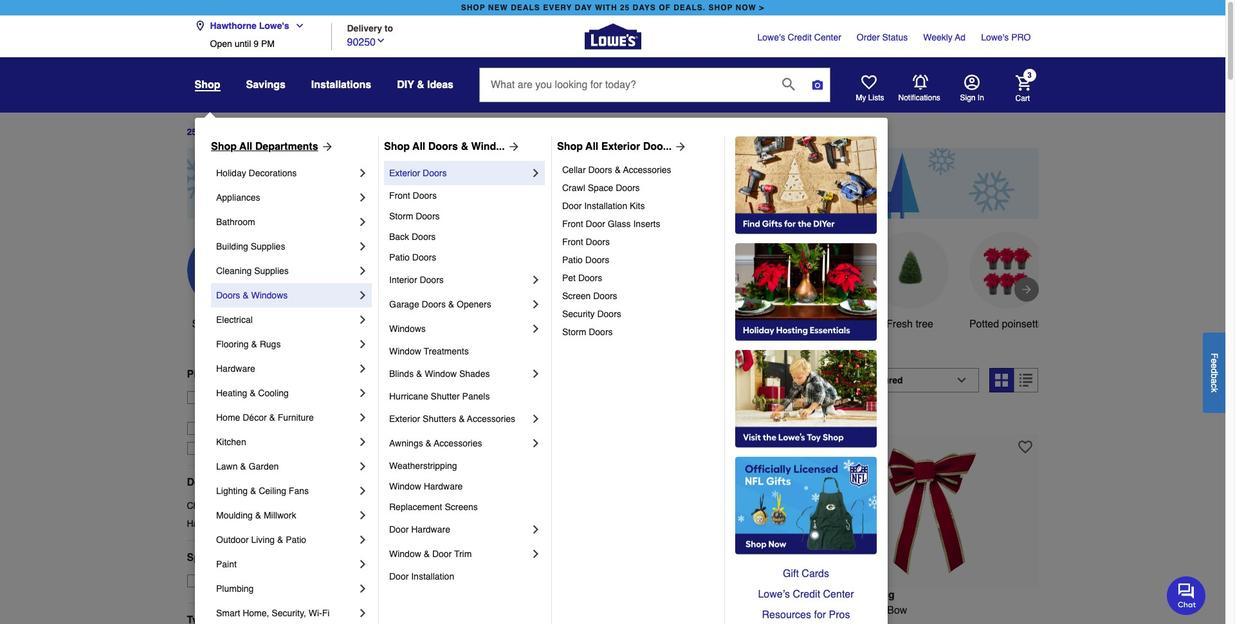 Task type: locate. For each thing, give the bounding box(es) containing it.
1 vertical spatial installation
[[411, 572, 455, 582]]

patio for right patio doors "link"
[[563, 255, 583, 265]]

doors for garage doors & openers link at left
[[422, 299, 446, 310]]

door left trim
[[432, 549, 452, 559]]

plumbing link
[[216, 577, 357, 601]]

window for hardware
[[389, 481, 421, 492]]

front doors link up back doors link on the top
[[389, 185, 543, 206]]

1 vertical spatial delivery
[[234, 369, 274, 380]]

0 vertical spatial departments
[[255, 141, 318, 153]]

1 horizontal spatial pickup
[[251, 392, 278, 403]]

2 100- from the left
[[601, 605, 622, 616]]

100-count 20.62-ft multicolor incandescent plug-in christmas string lights
[[601, 605, 798, 624]]

supplies
[[251, 241, 285, 252], [254, 266, 289, 276]]

20.62- left multicolor at right
[[652, 605, 682, 616]]

holiday inside button
[[585, 318, 619, 330]]

deals.
[[674, 3, 706, 12]]

25 right with
[[620, 3, 630, 12]]

1 horizontal spatial arrow right image
[[672, 140, 687, 153]]

accessories inside 'cellar doors & accessories' link
[[623, 165, 672, 175]]

decorations down shop all departments link
[[249, 168, 297, 178]]

2 count from the left
[[622, 605, 649, 616]]

1 vertical spatial hardware
[[424, 481, 463, 492]]

198 products in holiday decorations
[[378, 374, 637, 392]]

0 vertical spatial chevron down image
[[289, 21, 305, 31]]

patio doors up pet doors
[[563, 255, 610, 265]]

incandescent inside holiday living 100-count 20.62-ft white incandescent plug- in christmas string lights
[[496, 605, 557, 616]]

patio for the left patio doors "link"
[[389, 252, 410, 263]]

credit up resources for pros link
[[793, 589, 821, 601]]

doors right the back on the left top
[[412, 232, 436, 242]]

doors for "security doors" link
[[598, 309, 622, 319]]

& down cleaning supplies
[[243, 290, 249, 301]]

doors up back doors
[[416, 211, 440, 221]]

doors for top 'storm doors' link
[[416, 211, 440, 221]]

1 horizontal spatial in
[[842, 605, 851, 616]]

0 horizontal spatial 20.62-
[[429, 605, 458, 616]]

ft inside 100-count 20.62-ft multicolor incandescent plug-in christmas string lights
[[682, 605, 687, 616]]

flooring & rugs link
[[216, 332, 357, 357]]

2 vertical spatial accessories
[[434, 438, 482, 449]]

supplies up cleaning supplies
[[251, 241, 285, 252]]

0 horizontal spatial patio doors
[[389, 252, 436, 263]]

hawthorne lowe's & nearby stores button
[[206, 404, 346, 417]]

2 shop from the left
[[384, 141, 410, 153]]

delivery up lawn & garden
[[226, 443, 259, 454]]

0 horizontal spatial arrow right image
[[505, 140, 521, 153]]

ft down door installation "link"
[[458, 605, 464, 616]]

plug- inside 100-count 20.62-ft multicolor incandescent plug-in christmas string lights
[[601, 620, 625, 624]]

1 vertical spatial front doors
[[563, 237, 610, 247]]

lowe's up the pm
[[259, 21, 289, 31]]

door down crawl on the top left of page
[[563, 201, 582, 211]]

hurricane shutter panels link
[[389, 386, 543, 407]]

string inside holiday living 100-count 20.62-ft white incandescent plug- in christmas string lights
[[439, 620, 466, 624]]

20.62- down door installation
[[429, 605, 458, 616]]

offers
[[226, 552, 256, 564]]

fast delivery
[[206, 443, 259, 454]]

arrow right image
[[318, 140, 334, 153], [672, 140, 687, 153]]

holiday for holiday decorations
[[216, 168, 246, 178]]

screen doors link
[[563, 287, 716, 305]]

patio up 'pet' at the top of the page
[[563, 255, 583, 265]]

living inside button
[[622, 318, 649, 330]]

lowe's inside hawthorne lowe's button
[[259, 21, 289, 31]]

windows link
[[389, 317, 530, 341]]

building supplies link
[[216, 234, 357, 259]]

exterior up cellar doors & accessories at the top
[[602, 141, 641, 153]]

1 lights from the left
[[468, 620, 496, 624]]

1 vertical spatial exterior
[[389, 168, 420, 178]]

space
[[588, 183, 614, 193]]

all down 25 days of deals link
[[240, 141, 252, 153]]

chevron right image for door hardware
[[530, 523, 543, 536]]

chevron down image inside hawthorne lowe's button
[[289, 21, 305, 31]]

moulding & millwork
[[216, 510, 296, 521]]

0 horizontal spatial incandescent
[[496, 605, 557, 616]]

25
[[620, 3, 630, 12], [187, 127, 197, 137]]

chevron right image for garage doors & openers
[[530, 298, 543, 311]]

1 100- from the left
[[378, 605, 399, 616]]

furniture
[[278, 413, 314, 423]]

savings button left 'pet' at the top of the page
[[480, 232, 558, 332]]

1 horizontal spatial string
[[686, 620, 713, 624]]

savings
[[246, 79, 286, 91], [501, 318, 537, 330]]

outdoor living & patio
[[216, 535, 306, 545]]

flooring & rugs
[[216, 339, 281, 349]]

front doors link down the inserts
[[563, 233, 716, 251]]

storm doors link down screen doors link
[[563, 323, 716, 341]]

e
[[1210, 358, 1220, 363], [1210, 363, 1220, 368]]

0 vertical spatial accessories
[[623, 165, 672, 175]]

hanukkah
[[187, 519, 228, 529]]

1 count from the left
[[399, 605, 426, 616]]

days
[[633, 3, 656, 12]]

0 horizontal spatial compare
[[401, 412, 438, 423]]

0 vertical spatial hawthorne
[[210, 21, 257, 31]]

all up cellar
[[586, 141, 599, 153]]

decorations down lighting & ceiling fans
[[230, 501, 278, 511]]

1 horizontal spatial shop
[[384, 141, 410, 153]]

chevron right image for blinds & window shades
[[530, 368, 543, 380]]

1 horizontal spatial patio doors
[[563, 255, 610, 265]]

screens
[[445, 502, 478, 512]]

0 horizontal spatial 100-
[[378, 605, 399, 616]]

chevron right image for exterior shutters & accessories
[[530, 413, 543, 425]]

0 horizontal spatial storm doors link
[[389, 206, 543, 227]]

installation for door installation
[[411, 572, 455, 582]]

window inside "window hardware" link
[[389, 481, 421, 492]]

count inside 100-count 20.62-ft multicolor incandescent plug-in christmas string lights
[[622, 605, 649, 616]]

0 horizontal spatial count
[[399, 605, 426, 616]]

1 horizontal spatial installation
[[585, 201, 628, 211]]

living down door installation
[[418, 589, 448, 601]]

doors up pet doors
[[586, 255, 610, 265]]

25 left days
[[187, 127, 197, 137]]

supplies up doors & windows link
[[254, 266, 289, 276]]

1 vertical spatial hawthorne
[[206, 405, 250, 416]]

0 horizontal spatial front doors link
[[389, 185, 543, 206]]

2 lights from the left
[[716, 620, 743, 624]]

0 horizontal spatial arrow right image
[[318, 140, 334, 153]]

doors up led
[[422, 299, 446, 310]]

&
[[417, 79, 425, 91], [461, 141, 469, 153], [615, 165, 621, 175], [243, 290, 249, 301], [448, 299, 455, 310], [251, 339, 257, 349], [224, 369, 231, 380], [416, 369, 422, 379], [250, 388, 256, 398], [283, 405, 289, 416], [269, 413, 275, 423], [459, 414, 465, 424], [426, 438, 432, 449], [240, 461, 246, 472], [250, 486, 256, 496], [255, 510, 261, 521], [277, 535, 283, 545], [424, 549, 430, 559]]

plumbing
[[216, 584, 254, 594]]

1 vertical spatial savings button
[[480, 232, 558, 332]]

doors down back doors
[[412, 252, 436, 263]]

0 vertical spatial shop
[[195, 79, 220, 91]]

shop for shop all doors & wind...
[[384, 141, 410, 153]]

search image
[[783, 78, 796, 90]]

1 horizontal spatial savings
[[501, 318, 537, 330]]

1 shop from the left
[[461, 3, 486, 12]]

decorations for holiday decorations
[[249, 168, 297, 178]]

1 ft from the left
[[458, 605, 464, 616]]

arrow right image up holiday decorations link
[[318, 140, 334, 153]]

2 vertical spatial front
[[563, 237, 584, 247]]

plug- inside holiday living 100-count 20.62-ft white incandescent plug- in christmas string lights
[[560, 605, 584, 616]]

1 horizontal spatial 25
[[620, 3, 630, 12]]

living down screen doors link
[[622, 318, 649, 330]]

accessories inside exterior shutters & accessories link
[[467, 414, 516, 424]]

storm doors for the rightmost 'storm doors' link
[[563, 327, 613, 337]]

poinsettia
[[1003, 318, 1047, 330]]

& right lawn
[[240, 461, 246, 472]]

0 vertical spatial in
[[472, 374, 484, 392]]

patio doors link up screen doors link
[[563, 251, 716, 269]]

1 horizontal spatial count
[[622, 605, 649, 616]]

holiday inside holiday living 100-count 20.62-ft white incandescent plug- in christmas string lights
[[378, 589, 415, 601]]

1 e from the top
[[1210, 358, 1220, 363]]

installation down crawl space doors
[[585, 201, 628, 211]]

1 vertical spatial storm
[[563, 327, 587, 337]]

1 incandescent from the left
[[496, 605, 557, 616]]

storm up the back on the left top
[[389, 211, 413, 221]]

arrow right image for shop all exterior doo...
[[672, 140, 687, 153]]

& right diy
[[417, 79, 425, 91]]

2 ft from the left
[[682, 605, 687, 616]]

chevron right image for smart home, security, wi-fi
[[357, 607, 369, 620]]

0 horizontal spatial installation
[[411, 572, 455, 582]]

& left rugs
[[251, 339, 257, 349]]

accessories up crawl space doors link
[[623, 165, 672, 175]]

window up door installation
[[389, 549, 421, 559]]

1 vertical spatial departments
[[187, 477, 250, 488]]

fresh tree button
[[872, 232, 949, 332]]

shutter
[[431, 391, 460, 402]]

patio doors for right patio doors "link"
[[563, 255, 610, 265]]

savings button
[[246, 73, 286, 97], [480, 232, 558, 332]]

holiday inside "holiday living 8.5-in w red bow"
[[825, 589, 862, 601]]

doors up space
[[589, 165, 613, 175]]

compare inside 5013254527 element
[[848, 412, 885, 423]]

storm doors link down the exterior doors link
[[389, 206, 543, 227]]

lights inside holiday living 100-count 20.62-ft white incandescent plug- in christmas string lights
[[468, 620, 496, 624]]

2 string from the left
[[686, 620, 713, 624]]

chevron right image for building supplies
[[357, 240, 369, 253]]

door inside "link"
[[389, 572, 409, 582]]

2 horizontal spatial christmas
[[637, 620, 683, 624]]

security doors link
[[563, 305, 716, 323]]

accessories
[[623, 165, 672, 175], [467, 414, 516, 424], [434, 438, 482, 449]]

storm doors link
[[389, 206, 543, 227], [563, 323, 716, 341]]

window inside blinds & window shades link
[[425, 369, 457, 379]]

e up d at the right bottom of the page
[[1210, 358, 1220, 363]]

0 horizontal spatial front doors
[[389, 191, 437, 201]]

with
[[595, 3, 618, 12]]

holiday for holiday living
[[585, 318, 619, 330]]

grid view image
[[996, 374, 1009, 387]]

0 vertical spatial front
[[389, 191, 410, 201]]

chevron right image for window & door trim
[[530, 548, 543, 561]]

pickup up free at left bottom
[[187, 369, 221, 380]]

doors down "front door glass inserts"
[[586, 237, 610, 247]]

day
[[575, 3, 593, 12]]

hardware link
[[216, 357, 357, 381]]

1 horizontal spatial savings button
[[480, 232, 558, 332]]

all inside shop all deals button
[[219, 318, 230, 330]]

0 horizontal spatial shop
[[211, 141, 237, 153]]

2 arrow right image from the left
[[672, 140, 687, 153]]

0 horizontal spatial 25
[[187, 127, 197, 137]]

0 horizontal spatial plug-
[[560, 605, 584, 616]]

1 vertical spatial windows
[[389, 324, 426, 334]]

doors inside 'link'
[[579, 273, 603, 283]]

blinds
[[389, 369, 414, 379]]

1 vertical spatial storm doors link
[[563, 323, 716, 341]]

window up "hurricane shutter panels"
[[425, 369, 457, 379]]

lighting & ceiling fans link
[[216, 479, 357, 503]]

& down today
[[283, 405, 289, 416]]

all for deals
[[219, 318, 230, 330]]

departments up holiday decorations link
[[255, 141, 318, 153]]

1 horizontal spatial chevron down image
[[376, 35, 386, 45]]

security doors
[[563, 309, 622, 319]]

1 horizontal spatial shop
[[709, 3, 733, 12]]

2 incandescent from the left
[[737, 605, 798, 616]]

1 arrow right image from the left
[[318, 140, 334, 153]]

b
[[1210, 373, 1220, 378]]

& right awnings
[[426, 438, 432, 449]]

holiday hosting essentials. image
[[736, 243, 877, 341]]

camera image
[[812, 79, 824, 91]]

center for lowe's credit center
[[815, 32, 842, 42]]

0 vertical spatial arrow right image
[[505, 140, 521, 153]]

string down door installation "link"
[[439, 620, 466, 624]]

doors down exterior doors
[[413, 191, 437, 201]]

my lists
[[856, 93, 885, 102]]

1 vertical spatial deals
[[233, 318, 259, 330]]

1 horizontal spatial storm
[[563, 327, 587, 337]]

savings button down the pm
[[246, 73, 286, 97]]

storm doors up back doors
[[389, 211, 440, 221]]

exterior doors
[[389, 168, 447, 178]]

0 horizontal spatial heart outline image
[[796, 440, 810, 454]]

exterior shutters & accessories
[[389, 414, 516, 424]]

kits
[[630, 201, 645, 211]]

doors up the garage doors & openers
[[420, 275, 444, 285]]

center for lowe's credit center
[[824, 589, 854, 601]]

shop up exterior doors
[[384, 141, 410, 153]]

arrow right image
[[505, 140, 521, 153], [1020, 283, 1033, 296]]

shop inside button
[[192, 318, 216, 330]]

windows down cleaning supplies link
[[251, 290, 288, 301]]

living inside holiday living 100-count 20.62-ft white incandescent plug- in christmas string lights
[[418, 589, 448, 601]]

0 vertical spatial deals
[[235, 127, 259, 137]]

shop for shop
[[195, 79, 220, 91]]

compare for 5013254527 element
[[848, 412, 885, 423]]

0 horizontal spatial storm doors
[[389, 211, 440, 221]]

0 horizontal spatial chevron down image
[[289, 21, 305, 31]]

chevron down image inside 90250 button
[[376, 35, 386, 45]]

accessories up weatherstripping link
[[434, 438, 482, 449]]

patio down the back on the left top
[[389, 252, 410, 263]]

hawthorne down store
[[206, 405, 250, 416]]

0 vertical spatial pickup
[[187, 369, 221, 380]]

location image
[[195, 21, 205, 31]]

1 vertical spatial shop
[[192, 318, 216, 330]]

window up blinds
[[389, 346, 421, 357]]

2 vertical spatial hardware
[[411, 525, 450, 535]]

decorations inside the christmas decorations "link"
[[230, 501, 278, 511]]

living inside "holiday living 8.5-in w red bow"
[[865, 589, 895, 601]]

1 horizontal spatial plug-
[[601, 620, 625, 624]]

patio down the moulding & millwork link
[[286, 535, 306, 545]]

chevron right image
[[357, 167, 369, 180], [530, 167, 543, 180], [357, 191, 369, 204], [357, 216, 369, 228], [357, 240, 369, 253], [357, 289, 369, 302], [357, 313, 369, 326], [530, 322, 543, 335], [357, 362, 369, 375], [357, 411, 369, 424], [357, 436, 369, 449], [530, 437, 543, 450], [357, 509, 369, 522], [357, 558, 369, 571], [357, 582, 369, 595]]

patio doors link up garage doors & openers link at left
[[389, 247, 543, 268]]

front doors down exterior doors
[[389, 191, 437, 201]]

appliances link
[[216, 185, 357, 210]]

gift cards link
[[736, 564, 877, 584]]

resources
[[762, 610, 812, 621]]

savings up window treatments link
[[501, 318, 537, 330]]

chevron right image for cleaning supplies
[[357, 265, 369, 277]]

doors up the exterior doors link
[[428, 141, 458, 153]]

shop down open at top left
[[195, 79, 220, 91]]

f e e d b a c k
[[1210, 353, 1220, 392]]

for
[[814, 610, 826, 621]]

0 horizontal spatial in
[[378, 620, 387, 624]]

1 horizontal spatial ft
[[682, 605, 687, 616]]

2 shop from the left
[[709, 3, 733, 12]]

compare inside 1001813120 element
[[401, 412, 438, 423]]

installation inside "link"
[[411, 572, 455, 582]]

arrow right image inside 'shop all exterior doo...' link
[[672, 140, 687, 153]]

holiday living 100-count 20.62-ft white incandescent plug- in christmas string lights
[[378, 589, 584, 624]]

shop button
[[195, 79, 220, 91]]

90250 button
[[347, 33, 386, 50]]

front for the right front doors link
[[563, 237, 584, 247]]

1 horizontal spatial 20.62-
[[652, 605, 682, 616]]

all inside shop all doors & wind... link
[[413, 141, 426, 153]]

departments down lawn
[[187, 477, 250, 488]]

shop left electrical
[[192, 318, 216, 330]]

pickup
[[187, 369, 221, 380], [251, 392, 278, 403]]

days
[[199, 127, 221, 137]]

holiday for holiday living 8.5-in w red bow
[[825, 589, 862, 601]]

center up "8.5-"
[[824, 589, 854, 601]]

hardware down flooring
[[216, 364, 255, 374]]

1 horizontal spatial patio doors link
[[563, 251, 716, 269]]

glass
[[608, 219, 631, 229]]

1 horizontal spatial christmas
[[389, 620, 436, 624]]

supplies for cleaning supplies
[[254, 266, 289, 276]]

chevron right image for hardware
[[357, 362, 369, 375]]

count
[[399, 605, 426, 616], [622, 605, 649, 616]]

storm for the rightmost 'storm doors' link
[[563, 327, 587, 337]]

heart outline image
[[796, 440, 810, 454], [1019, 440, 1033, 454]]

decorations inside holiday decorations link
[[249, 168, 297, 178]]

patio
[[389, 252, 410, 263], [563, 255, 583, 265], [286, 535, 306, 545]]

all inside 'shop all exterior doo...' link
[[586, 141, 599, 153]]

door for door hardware
[[389, 525, 409, 535]]

front down exterior doors
[[389, 191, 410, 201]]

1 horizontal spatial arrow right image
[[1020, 283, 1033, 296]]

window for &
[[389, 549, 421, 559]]

1 horizontal spatial lights
[[716, 620, 743, 624]]

window & door trim link
[[389, 542, 530, 566]]

awnings & accessories
[[389, 438, 482, 449]]

lights
[[468, 620, 496, 624], [716, 620, 743, 624]]

1 horizontal spatial windows
[[389, 324, 426, 334]]

door for door installation
[[389, 572, 409, 582]]

1 vertical spatial white
[[467, 605, 493, 616]]

on
[[210, 576, 222, 586]]

lowe's down >
[[758, 32, 786, 42]]

all inside shop all departments link
[[240, 141, 252, 153]]

notifications
[[899, 93, 941, 102]]

1 vertical spatial center
[[824, 589, 854, 601]]

decorations
[[249, 168, 297, 178], [548, 374, 637, 392], [230, 501, 278, 511], [230, 519, 278, 529]]

all for doors
[[413, 141, 426, 153]]

of
[[659, 3, 671, 12]]

christmas inside "link"
[[187, 501, 228, 511]]

accessories for exterior shutters & accessories
[[467, 414, 516, 424]]

door down window & door trim
[[389, 572, 409, 582]]

0 horizontal spatial savings
[[246, 79, 286, 91]]

& down hanukkah decorations link
[[277, 535, 283, 545]]

hawthorne for hawthorne lowe's & nearby stores
[[206, 405, 250, 416]]

shop
[[211, 141, 237, 153], [384, 141, 410, 153], [557, 141, 583, 153]]

c
[[1210, 383, 1220, 388]]

installation for door installation kits
[[585, 201, 628, 211]]

1 vertical spatial storm doors
[[563, 327, 613, 337]]

hanukkah decorations link
[[187, 517, 357, 530]]

departments element
[[187, 476, 357, 489]]

1 string from the left
[[439, 620, 466, 624]]

shop up cellar
[[557, 141, 583, 153]]

0 vertical spatial storm doors
[[389, 211, 440, 221]]

every
[[543, 3, 572, 12]]

doors for screen doors link
[[594, 291, 618, 301]]

0 horizontal spatial savings button
[[246, 73, 286, 97]]

interior doors link
[[389, 268, 530, 292]]

1 vertical spatial chevron down image
[[376, 35, 386, 45]]

center left order
[[815, 32, 842, 42]]

arrow right image inside shop all departments link
[[318, 140, 334, 153]]

chevron right image for lawn & garden
[[357, 460, 369, 473]]

in inside "holiday living 8.5-in w red bow"
[[842, 605, 851, 616]]

deals up flooring & rugs
[[233, 318, 259, 330]]

1 vertical spatial plug-
[[601, 620, 625, 624]]

sale
[[225, 576, 243, 586]]

1 compare from the left
[[401, 412, 438, 423]]

all up flooring
[[219, 318, 230, 330]]

lowe's home improvement cart image
[[1016, 75, 1031, 90]]

pickup up hawthorne lowe's & nearby stores
[[251, 392, 278, 403]]

chat invite button image
[[1168, 576, 1207, 615]]

living for holiday living 8.5-in w red bow
[[865, 589, 895, 601]]

door for door installation kits
[[563, 201, 582, 211]]

0 vertical spatial center
[[815, 32, 842, 42]]

chevron right image for doors & windows
[[357, 289, 369, 302]]

home décor & furniture link
[[216, 405, 357, 430]]

1 shop from the left
[[211, 141, 237, 153]]

1 vertical spatial 25
[[187, 127, 197, 137]]

door down replacement
[[389, 525, 409, 535]]

doors for the rightmost 'storm doors' link
[[589, 327, 613, 337]]

2 compare from the left
[[848, 412, 885, 423]]

chevron right image
[[357, 265, 369, 277], [530, 274, 543, 286], [530, 298, 543, 311], [357, 338, 369, 351], [530, 368, 543, 380], [357, 387, 369, 400], [530, 413, 543, 425], [357, 460, 369, 473], [357, 485, 369, 498], [530, 523, 543, 536], [357, 534, 369, 546], [530, 548, 543, 561], [357, 607, 369, 620]]

2 horizontal spatial shop
[[557, 141, 583, 153]]

0 vertical spatial savings button
[[246, 73, 286, 97]]

exterior
[[602, 141, 641, 153], [389, 168, 420, 178], [389, 414, 420, 424]]

1 vertical spatial accessories
[[467, 414, 516, 424]]

chevron down image
[[289, 21, 305, 31], [376, 35, 386, 45]]

doors for pet doors 'link'
[[579, 273, 603, 283]]

0 horizontal spatial in
[[472, 374, 484, 392]]

window inside window treatments link
[[389, 346, 421, 357]]

a
[[1210, 378, 1220, 383]]

decorations inside hanukkah decorations link
[[230, 519, 278, 529]]

2 20.62- from the left
[[652, 605, 682, 616]]

hardware for window hardware
[[424, 481, 463, 492]]

100- inside 100-count 20.62-ft multicolor incandescent plug-in christmas string lights
[[601, 605, 622, 616]]

2 vertical spatial exterior
[[389, 414, 420, 424]]

in inside holiday living 100-count 20.62-ft white incandescent plug- in christmas string lights
[[378, 620, 387, 624]]

0 horizontal spatial ft
[[458, 605, 464, 616]]

1 horizontal spatial heart outline image
[[1019, 440, 1033, 454]]

front up 'pet' at the top of the page
[[563, 237, 584, 247]]

garage doors & openers
[[389, 299, 492, 310]]

weekly ad
[[924, 32, 966, 42]]

1 horizontal spatial storm doors
[[563, 327, 613, 337]]

& left ceiling
[[250, 486, 256, 496]]

lowe's left pro
[[982, 32, 1009, 42]]

garden
[[249, 461, 279, 472]]

arrow right image up 'poinsettia'
[[1020, 283, 1033, 296]]

lights down door installation "link"
[[468, 620, 496, 624]]

window up replacement
[[389, 481, 421, 492]]

e up b at the bottom
[[1210, 363, 1220, 368]]

doors up security doors
[[594, 291, 618, 301]]

ft left multicolor at right
[[682, 605, 687, 616]]

ideas
[[427, 79, 454, 91]]

delivery up 90250
[[347, 23, 382, 33]]

0 horizontal spatial storm
[[389, 211, 413, 221]]

installation
[[585, 201, 628, 211], [411, 572, 455, 582]]

window inside window & door trim link
[[389, 549, 421, 559]]

chevron right image for bathroom
[[357, 216, 369, 228]]

lights down multicolor at right
[[716, 620, 743, 624]]

None search field
[[479, 68, 831, 114]]

1 20.62- from the left
[[429, 605, 458, 616]]

status
[[883, 32, 908, 42]]

store
[[227, 392, 249, 403]]

3 shop from the left
[[557, 141, 583, 153]]

installations
[[311, 79, 372, 91]]

crawl space doors
[[563, 183, 640, 193]]



Task type: vqa. For each thing, say whether or not it's contained in the screenshot.
refrigerator to the right
no



Task type: describe. For each thing, give the bounding box(es) containing it.
lowe's home improvement logo image
[[585, 8, 641, 65]]

christmas inside holiday living 100-count 20.62-ft white incandescent plug- in christmas string lights
[[389, 620, 436, 624]]

fans
[[289, 486, 309, 496]]

25 days of deals. shop new deals every day. while supplies last. image
[[187, 148, 1039, 219]]

lowe's
[[758, 589, 790, 601]]

chevron right image for outdoor living & patio
[[357, 534, 369, 546]]

chevron right image for flooring & rugs
[[357, 338, 369, 351]]

lowe's home improvement account image
[[964, 75, 980, 90]]

until
[[235, 39, 251, 49]]

shop for shop all exterior doo...
[[557, 141, 583, 153]]

sign in button
[[961, 75, 985, 103]]

diy
[[397, 79, 414, 91]]

doors up kits
[[616, 183, 640, 193]]

0 vertical spatial delivery
[[347, 23, 382, 33]]

1 horizontal spatial front doors link
[[563, 233, 716, 251]]

living for outdoor living & patio
[[251, 535, 275, 545]]

0 horizontal spatial windows
[[251, 290, 288, 301]]

incandescent inside 100-count 20.62-ft multicolor incandescent plug-in christmas string lights
[[737, 605, 798, 616]]

decorations for christmas decorations
[[230, 501, 278, 511]]

holiday living
[[585, 318, 649, 330]]

0 vertical spatial front doors
[[389, 191, 437, 201]]

1 heart outline image from the left
[[796, 440, 810, 454]]

holiday decorations
[[216, 168, 297, 178]]

lowe's inside "lowe's credit center" link
[[758, 32, 786, 42]]

accessories inside 'awnings & accessories' link
[[434, 438, 482, 449]]

pros
[[829, 610, 851, 621]]

hawthorne for hawthorne lowe's
[[210, 21, 257, 31]]

awnings
[[389, 438, 423, 449]]

2 vertical spatial delivery
[[226, 443, 259, 454]]

25 days of deals
[[187, 127, 259, 137]]

products
[[408, 374, 467, 392]]

living for holiday living 100-count 20.62-ft white incandescent plug- in christmas string lights
[[418, 589, 448, 601]]

chevron right image for exterior doors
[[530, 167, 543, 180]]

order status link
[[857, 31, 908, 44]]

front for leftmost front doors link
[[389, 191, 410, 201]]

doors for the left patio doors "link"
[[412, 252, 436, 263]]

chevron right image for interior doors
[[530, 274, 543, 286]]

& down shop all exterior doo...
[[615, 165, 621, 175]]

shades
[[459, 369, 490, 379]]

ft inside holiday living 100-count 20.62-ft white incandescent plug- in christmas string lights
[[458, 605, 464, 616]]

decorations for hanukkah decorations
[[230, 519, 278, 529]]

tree
[[916, 318, 934, 330]]

free store pickup today at:
[[206, 392, 317, 403]]

holiday decorations link
[[216, 161, 357, 185]]

1 vertical spatial pickup
[[251, 392, 278, 403]]

doors for right patio doors "link"
[[586, 255, 610, 265]]

weatherstripping link
[[389, 456, 543, 476]]

holiday living button
[[578, 232, 656, 332]]

pet
[[563, 273, 576, 283]]

led
[[411, 318, 431, 330]]

chevron right image for windows
[[530, 322, 543, 335]]

lowe's inside lowe's pro link
[[982, 32, 1009, 42]]

lowe's credit center
[[758, 32, 842, 42]]

find gifts for the diyer. image
[[736, 136, 877, 234]]

replacement
[[389, 502, 442, 512]]

Search Query text field
[[480, 68, 772, 102]]

open
[[210, 39, 232, 49]]

chevron right image for lighting & ceiling fans
[[357, 485, 369, 498]]

shop all exterior doo... link
[[557, 139, 687, 154]]

90250
[[347, 36, 376, 48]]

lowe's pro link
[[982, 31, 1031, 44]]

string inside 100-count 20.62-ft multicolor incandescent plug-in christmas string lights
[[686, 620, 713, 624]]

chevron right image for paint
[[357, 558, 369, 571]]

198
[[378, 374, 404, 392]]

doors for back doors link on the top
[[412, 232, 436, 242]]

chevron right image for home décor & furniture
[[357, 411, 369, 424]]

w
[[853, 605, 863, 616]]

0 vertical spatial exterior
[[602, 141, 641, 153]]

lowe's credit center
[[758, 589, 854, 601]]

hanukkah decorations
[[187, 519, 278, 529]]

20.62- inside holiday living 100-count 20.62-ft white incandescent plug- in christmas string lights
[[429, 605, 458, 616]]

arrow right image for shop all departments
[[318, 140, 334, 153]]

& right décor
[[269, 413, 275, 423]]

5013254527 element
[[825, 411, 885, 424]]

lighting
[[216, 486, 248, 496]]

ad
[[955, 32, 966, 42]]

visit the lowe's toy shop. image
[[736, 350, 877, 448]]

lowe's inside hawthorne lowe's & nearby stores button
[[252, 405, 280, 416]]

1 vertical spatial savings
[[501, 318, 537, 330]]

20.62- inside 100-count 20.62-ft multicolor incandescent plug-in christmas string lights
[[652, 605, 682, 616]]

holiday for holiday living 100-count 20.62-ft white incandescent plug- in christmas string lights
[[378, 589, 415, 601]]

red
[[866, 605, 885, 616]]

& left wind...
[[461, 141, 469, 153]]

0 vertical spatial storm doors link
[[389, 206, 543, 227]]

8.5-
[[825, 605, 843, 616]]

decoration
[[691, 334, 739, 346]]

1 horizontal spatial front doors
[[563, 237, 610, 247]]

0 horizontal spatial departments
[[187, 477, 250, 488]]

chevron right image for holiday decorations
[[357, 167, 369, 180]]

chevron right image for heating & cooling
[[357, 387, 369, 400]]

on sale
[[210, 576, 243, 586]]

storm doors for top 'storm doors' link
[[389, 211, 440, 221]]

garage
[[389, 299, 419, 310]]

window hardware link
[[389, 476, 543, 497]]

& up heating
[[224, 369, 231, 380]]

& right store
[[250, 388, 256, 398]]

ceiling
[[259, 486, 286, 496]]

shop all doors & wind... link
[[384, 139, 521, 154]]

christmas inside 100-count 20.62-ft multicolor incandescent plug-in christmas string lights
[[637, 620, 683, 624]]

screen
[[563, 291, 591, 301]]

appliances
[[216, 192, 260, 203]]

outdoor living & patio link
[[216, 528, 357, 552]]

exterior for exterior doors
[[389, 168, 420, 178]]

1001813120 element
[[378, 411, 438, 424]]

chevron right image for appliances
[[357, 191, 369, 204]]

0 horizontal spatial patio
[[286, 535, 306, 545]]

credit for lowe's
[[793, 589, 821, 601]]

0 vertical spatial hardware
[[216, 364, 255, 374]]

new
[[488, 3, 508, 12]]

f e e d b a c k button
[[1204, 332, 1226, 413]]

potted poinsettia
[[970, 318, 1047, 330]]

0 horizontal spatial pickup
[[187, 369, 221, 380]]

1 horizontal spatial storm doors link
[[563, 323, 716, 341]]

chevron right image for plumbing
[[357, 582, 369, 595]]

supplies for building supplies
[[251, 241, 285, 252]]

d
[[1210, 368, 1220, 373]]

exterior doors link
[[389, 161, 530, 185]]

cards
[[802, 568, 830, 580]]

lights inside 100-count 20.62-ft multicolor incandescent plug-in christmas string lights
[[716, 620, 743, 624]]

chevron right image for electrical
[[357, 313, 369, 326]]

awnings & accessories link
[[389, 431, 530, 456]]

fresh
[[887, 318, 913, 330]]

exterior for exterior shutters & accessories
[[389, 414, 420, 424]]

security
[[563, 309, 595, 319]]

doors & windows
[[216, 290, 288, 301]]

arrow right image inside shop all doors & wind... link
[[505, 140, 521, 153]]

deals inside shop all deals button
[[233, 318, 259, 330]]

cleaning supplies link
[[216, 259, 357, 283]]

patio doors for the left patio doors "link"
[[389, 252, 436, 263]]

in inside 100-count 20.62-ft multicolor incandescent plug-in christmas string lights
[[625, 620, 634, 624]]

& left openers
[[448, 299, 455, 310]]

shop for shop all deals
[[192, 318, 216, 330]]

all for departments
[[240, 141, 252, 153]]

chevron right image for moulding & millwork
[[357, 509, 369, 522]]

doors for 'cellar doors & accessories' link
[[589, 165, 613, 175]]

doors for the exterior doors link
[[423, 168, 447, 178]]

in inside button
[[978, 93, 985, 102]]

doors down cleaning
[[216, 290, 240, 301]]

officially licensed n f l gifts. shop now. image
[[736, 457, 877, 555]]

special offers
[[187, 552, 256, 564]]

exterior shutters & accessories link
[[389, 407, 530, 431]]

lighting & ceiling fans
[[216, 486, 309, 496]]

lowe's home improvement lists image
[[861, 75, 877, 90]]

heating
[[216, 388, 247, 398]]

front for front door glass inserts link
[[563, 219, 584, 229]]

white inside holiday living 100-count 20.62-ft white incandescent plug- in christmas string lights
[[467, 605, 493, 616]]

trim
[[454, 549, 472, 559]]

pet doors
[[563, 273, 603, 283]]

pro
[[1012, 32, 1031, 42]]

credit for lowe's
[[788, 32, 812, 42]]

1 horizontal spatial departments
[[255, 141, 318, 153]]

count inside holiday living 100-count 20.62-ft white incandescent plug- in christmas string lights
[[399, 605, 426, 616]]

door down door installation kits at the top of page
[[586, 219, 606, 229]]

& up door installation
[[424, 549, 430, 559]]

now
[[736, 3, 757, 12]]

white button
[[774, 232, 851, 332]]

shop for shop all departments
[[211, 141, 237, 153]]

diy & ideas button
[[397, 73, 454, 97]]

bow
[[888, 605, 908, 616]]

building
[[216, 241, 248, 252]]

potted
[[970, 318, 1000, 330]]

0 vertical spatial 25
[[620, 3, 630, 12]]

0 vertical spatial savings
[[246, 79, 286, 91]]

2 e from the top
[[1210, 363, 1220, 368]]

list view image
[[1020, 374, 1033, 387]]

cooling
[[258, 388, 289, 398]]

1 vertical spatial arrow right image
[[1020, 283, 1033, 296]]

chevron right image for awnings & accessories
[[530, 437, 543, 450]]

compare for 1001813120 element
[[401, 412, 438, 423]]

lists
[[869, 93, 885, 102]]

front door glass inserts link
[[563, 215, 716, 233]]

of
[[224, 127, 232, 137]]

home
[[216, 413, 240, 423]]

resources for pros
[[762, 610, 851, 621]]

wind...
[[471, 141, 505, 153]]

& left millwork
[[255, 510, 261, 521]]

storm for top 'storm doors' link
[[389, 211, 413, 221]]

& right the shutters
[[459, 414, 465, 424]]

heating & cooling link
[[216, 381, 357, 405]]

0 horizontal spatial patio doors link
[[389, 247, 543, 268]]

all for exterior
[[586, 141, 599, 153]]

& right blinds
[[416, 369, 422, 379]]

chevron right image for kitchen
[[357, 436, 369, 449]]

back doors
[[389, 232, 436, 242]]

accessories for cellar doors & accessories
[[623, 165, 672, 175]]

doors for interior doors link
[[420, 275, 444, 285]]

diy & ideas
[[397, 79, 454, 91]]

9
[[254, 39, 259, 49]]

door hardware
[[389, 525, 450, 535]]

white inside button
[[799, 318, 826, 330]]

100- inside holiday living 100-count 20.62-ft white incandescent plug- in christmas string lights
[[378, 605, 399, 616]]

2 heart outline image from the left
[[1019, 440, 1033, 454]]

lowe's home improvement notification center image
[[913, 75, 928, 90]]

window treatments link
[[389, 341, 543, 362]]

decorations down "holiday living"
[[548, 374, 637, 392]]

window for treatments
[[389, 346, 421, 357]]

bathroom
[[216, 217, 255, 227]]

living for holiday living
[[622, 318, 649, 330]]

hurricane
[[389, 391, 428, 402]]

potted poinsettia button
[[970, 232, 1047, 332]]

shop all deals
[[192, 318, 259, 330]]

hardware for door hardware
[[411, 525, 450, 535]]

lowe's credit center link
[[758, 31, 842, 44]]



